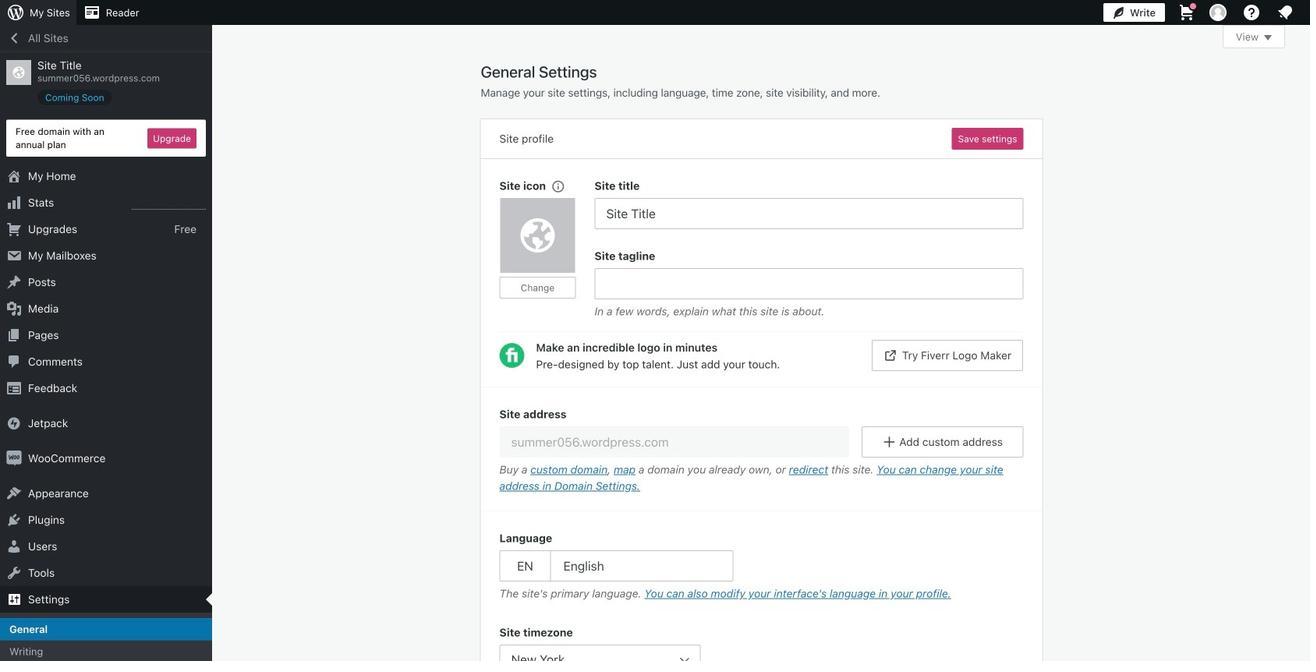 Task type: describe. For each thing, give the bounding box(es) containing it.
manage your notifications image
[[1276, 3, 1295, 22]]

2 img image from the top
[[6, 451, 22, 467]]

1 list item from the top
[[1303, 80, 1310, 153]]

closed image
[[1264, 35, 1272, 41]]

my profile image
[[1210, 4, 1227, 21]]



Task type: locate. For each thing, give the bounding box(es) containing it.
list item
[[1303, 80, 1310, 153], [1303, 153, 1310, 226], [1303, 226, 1310, 284]]

3 list item from the top
[[1303, 226, 1310, 284]]

0 vertical spatial img image
[[6, 416, 22, 431]]

2 list item from the top
[[1303, 153, 1310, 226]]

fiverr small logo image
[[500, 343, 525, 368]]

None text field
[[595, 198, 1024, 229], [500, 427, 849, 458], [595, 198, 1024, 229], [500, 427, 849, 458]]

1 vertical spatial img image
[[6, 451, 22, 467]]

more information image
[[551, 179, 565, 193]]

group
[[500, 178, 595, 324], [595, 178, 1024, 229], [595, 248, 1024, 324], [481, 387, 1043, 512], [500, 530, 1024, 606], [500, 625, 1024, 661]]

help image
[[1243, 3, 1261, 22]]

my shopping cart image
[[1178, 3, 1197, 22]]

None text field
[[595, 268, 1024, 300]]

highest hourly views 0 image
[[132, 200, 206, 210]]

main content
[[481, 25, 1285, 661]]

1 img image from the top
[[6, 416, 22, 431]]

img image
[[6, 416, 22, 431], [6, 451, 22, 467]]



Task type: vqa. For each thing, say whether or not it's contained in the screenshot.
"img" to the top
yes



